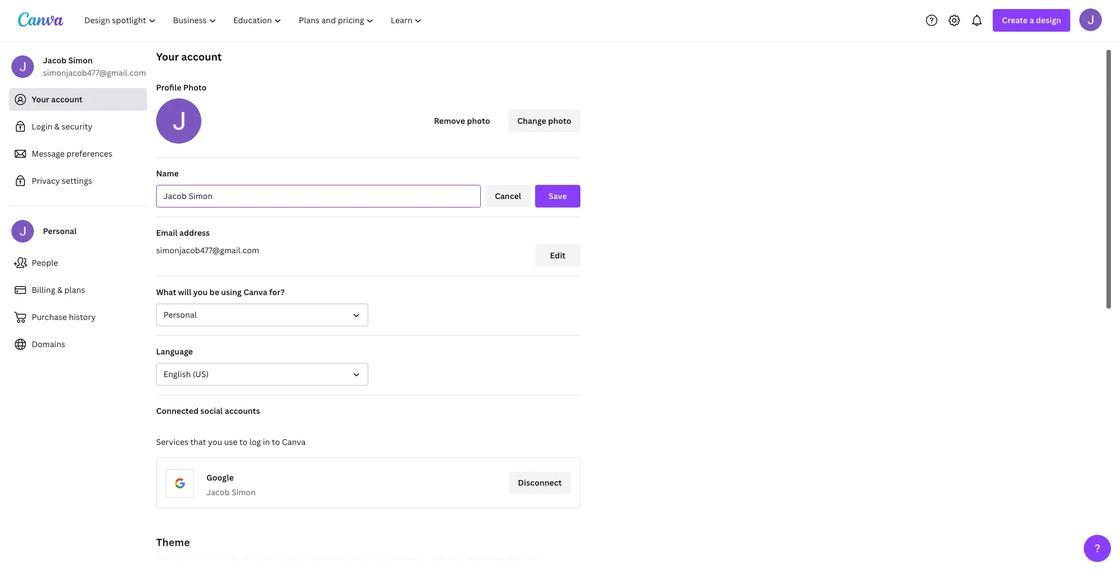 Task type: locate. For each thing, give the bounding box(es) containing it.
& right login
[[54, 121, 60, 132]]

1 vertical spatial a
[[334, 555, 339, 566]]

login & security link
[[9, 115, 147, 138]]

photo right remove at the top left
[[467, 115, 491, 126]]

to left appear.
[[268, 555, 276, 566]]

save button
[[536, 185, 581, 208]]

theme,
[[341, 555, 367, 566]]

a left design
[[1030, 15, 1035, 25]]

you for that
[[208, 437, 222, 448]]

purchase
[[32, 312, 67, 323]]

1 vertical spatial your account
[[32, 94, 83, 105]]

profile photo
[[156, 82, 207, 93]]

2 vertical spatial canva
[[243, 555, 266, 566]]

your account up login & security
[[32, 94, 83, 105]]

0 vertical spatial &
[[54, 121, 60, 132]]

you left be
[[193, 287, 208, 298]]

jacob down google
[[207, 487, 230, 498]]

1 horizontal spatial personal
[[164, 310, 197, 320]]

system
[[467, 555, 494, 566]]

theme
[[156, 536, 190, 550]]

1 vertical spatial jacob
[[207, 487, 230, 498]]

canva right like
[[243, 555, 266, 566]]

connected
[[156, 406, 199, 417]]

your up login
[[32, 94, 49, 105]]

canva
[[244, 287, 268, 298], [282, 437, 306, 448], [243, 555, 266, 566]]

save
[[549, 191, 567, 202]]

message preferences link
[[9, 143, 147, 165]]

1 vertical spatial account
[[51, 94, 83, 105]]

to left log
[[240, 437, 248, 448]]

1 vertical spatial simonjacob477@gmail.com
[[156, 245, 259, 256]]

your account
[[156, 50, 222, 63], [32, 94, 83, 105]]

1 vertical spatial you
[[208, 437, 222, 448]]

1 vertical spatial &
[[57, 285, 63, 296]]

&
[[54, 121, 60, 132], [57, 285, 63, 296]]

people link
[[9, 252, 147, 275]]

0 horizontal spatial photo
[[467, 115, 491, 126]]

account
[[181, 50, 222, 63], [51, 94, 83, 105]]

0 vertical spatial you
[[193, 287, 208, 298]]

for?
[[269, 287, 285, 298]]

like
[[228, 555, 241, 566]]

jacob
[[43, 55, 66, 66], [207, 487, 230, 498]]

0 vertical spatial your account
[[156, 50, 222, 63]]

1 horizontal spatial jacob
[[207, 487, 230, 498]]

what will you be using canva for?
[[156, 287, 285, 298]]

a right the select
[[334, 555, 339, 566]]

cancel button
[[486, 185, 531, 208]]

1 vertical spatial your
[[32, 94, 49, 105]]

1 horizontal spatial photo
[[549, 115, 572, 126]]

1 horizontal spatial account
[[181, 50, 222, 63]]

photo inside button
[[467, 115, 491, 126]]

simon inside the google jacob simon
[[232, 487, 256, 498]]

photo right change
[[549, 115, 572, 126]]

0 vertical spatial account
[[181, 50, 222, 63]]

personal up the people
[[43, 226, 77, 237]]

1 horizontal spatial simon
[[232, 487, 256, 498]]

you for will
[[193, 287, 208, 298]]

photo
[[467, 115, 491, 126], [549, 115, 572, 126]]

canva right in
[[282, 437, 306, 448]]

1 photo from the left
[[467, 115, 491, 126]]

themes
[[399, 555, 427, 566]]

0 vertical spatial a
[[1030, 15, 1035, 25]]

be
[[210, 287, 219, 298]]

simon down google
[[232, 487, 256, 498]]

preferences.
[[496, 555, 544, 566]]

photo inside button
[[549, 115, 572, 126]]

simonjacob477@gmail.com down address
[[156, 245, 259, 256]]

account up login & security
[[51, 94, 83, 105]]

canva left the for?
[[244, 287, 268, 298]]

1 horizontal spatial a
[[1030, 15, 1035, 25]]

simon up your account link
[[68, 55, 93, 66]]

will
[[178, 287, 192, 298]]

google jacob simon
[[207, 473, 256, 498]]

your up "profile"
[[156, 50, 179, 63]]

people
[[32, 258, 58, 268]]

create
[[1003, 15, 1028, 25]]

you
[[193, 287, 208, 298], [208, 437, 222, 448]]

simonjacob477@gmail.com up your account link
[[43, 67, 146, 78]]

to
[[240, 437, 248, 448], [272, 437, 280, 448], [268, 555, 276, 566]]

0 vertical spatial canva
[[244, 287, 268, 298]]

what
[[156, 287, 176, 298]]

1 horizontal spatial your account
[[156, 50, 222, 63]]

top level navigation element
[[77, 9, 432, 32]]

message
[[32, 148, 65, 159]]

0 vertical spatial jacob
[[43, 55, 66, 66]]

profile
[[156, 82, 182, 93]]

your account link
[[9, 88, 147, 111]]

& left plans
[[57, 285, 63, 296]]

your
[[156, 50, 179, 63], [32, 94, 49, 105]]

0 horizontal spatial jacob
[[43, 55, 66, 66]]

2 photo from the left
[[549, 115, 572, 126]]

privacy settings link
[[9, 170, 147, 192]]

email
[[156, 228, 178, 238]]

you left the use
[[208, 437, 222, 448]]

canva for theme
[[243, 555, 266, 566]]

0 vertical spatial simon
[[68, 55, 93, 66]]

a
[[1030, 15, 1035, 25], [334, 555, 339, 566]]

a inside dropdown button
[[1030, 15, 1035, 25]]

0 vertical spatial simonjacob477@gmail.com
[[43, 67, 146, 78]]

your account up photo
[[156, 50, 222, 63]]

personal down will
[[164, 310, 197, 320]]

1 vertical spatial personal
[[164, 310, 197, 320]]

sync
[[379, 555, 397, 566]]

account up photo
[[181, 50, 222, 63]]

0 horizontal spatial simon
[[68, 55, 93, 66]]

1 vertical spatial simon
[[232, 487, 256, 498]]

personal
[[43, 226, 77, 237], [164, 310, 197, 320]]

simonjacob477@gmail.com
[[43, 67, 146, 78], [156, 245, 259, 256]]

0 horizontal spatial personal
[[43, 226, 77, 237]]

jacob inside the google jacob simon
[[207, 487, 230, 498]]

preferences
[[67, 148, 112, 159]]

log
[[250, 437, 261, 448]]

privacy
[[32, 175, 60, 186]]

0 horizontal spatial your account
[[32, 94, 83, 105]]

jacob inside jacob simon simonjacob477@gmail.com
[[43, 55, 66, 66]]

jacob up your account link
[[43, 55, 66, 66]]

0 horizontal spatial your
[[32, 94, 49, 105]]

& for billing
[[57, 285, 63, 296]]

accounts
[[225, 406, 260, 417]]

0 horizontal spatial a
[[334, 555, 339, 566]]

0 horizontal spatial account
[[51, 94, 83, 105]]

name
[[156, 168, 179, 179]]

1 horizontal spatial your
[[156, 50, 179, 63]]

canva inside "theme choose how you'd like canva to appear. select a theme, or sync themes with your system preferences."
[[243, 555, 266, 566]]

simon
[[68, 55, 93, 66], [232, 487, 256, 498]]

google
[[207, 473, 234, 483]]



Task type: vqa. For each thing, say whether or not it's contained in the screenshot.
OR
yes



Task type: describe. For each thing, give the bounding box(es) containing it.
simon inside jacob simon simonjacob477@gmail.com
[[68, 55, 93, 66]]

language
[[156, 346, 193, 357]]

domains
[[32, 339, 65, 350]]

0 vertical spatial your
[[156, 50, 179, 63]]

to right in
[[272, 437, 280, 448]]

design
[[1037, 15, 1062, 25]]

billing & plans link
[[9, 279, 147, 302]]

domains link
[[9, 333, 147, 356]]

create a design
[[1003, 15, 1062, 25]]

connected social accounts
[[156, 406, 260, 417]]

select
[[308, 555, 332, 566]]

use
[[224, 437, 238, 448]]

Personal button
[[156, 304, 369, 327]]

disconnect
[[518, 478, 562, 489]]

jacob simon image
[[1080, 8, 1103, 31]]

photo
[[183, 82, 207, 93]]

purchase history link
[[9, 306, 147, 329]]

change
[[518, 115, 547, 126]]

0 horizontal spatial simonjacob477@gmail.com
[[43, 67, 146, 78]]

purchase history
[[32, 312, 96, 323]]

Language: English (US) button
[[156, 363, 369, 386]]

(us)
[[193, 369, 209, 380]]

personal inside button
[[164, 310, 197, 320]]

canva for what
[[244, 287, 268, 298]]

remove photo
[[434, 115, 491, 126]]

email address
[[156, 228, 210, 238]]

social
[[201, 406, 223, 417]]

you'd
[[205, 555, 226, 566]]

using
[[221, 287, 242, 298]]

your
[[448, 555, 465, 566]]

remove
[[434, 115, 465, 126]]

appear.
[[278, 555, 306, 566]]

billing
[[32, 285, 55, 296]]

address
[[179, 228, 210, 238]]

edit
[[550, 250, 566, 261]]

privacy settings
[[32, 175, 92, 186]]

message preferences
[[32, 148, 112, 159]]

login
[[32, 121, 52, 132]]

1 horizontal spatial simonjacob477@gmail.com
[[156, 245, 259, 256]]

cancel
[[495, 191, 522, 202]]

0 vertical spatial personal
[[43, 226, 77, 237]]

english (us)
[[164, 369, 209, 380]]

jacob simon simonjacob477@gmail.com
[[43, 55, 146, 78]]

in
[[263, 437, 270, 448]]

settings
[[62, 175, 92, 186]]

create a design button
[[994, 9, 1071, 32]]

& for login
[[54, 121, 60, 132]]

security
[[62, 121, 93, 132]]

english
[[164, 369, 191, 380]]

disconnect button
[[509, 472, 571, 495]]

edit button
[[536, 245, 581, 267]]

change photo button
[[509, 110, 581, 132]]

that
[[190, 437, 206, 448]]

choose
[[156, 555, 185, 566]]

how
[[187, 555, 203, 566]]

remove photo button
[[425, 110, 500, 132]]

photo for remove photo
[[467, 115, 491, 126]]

or
[[369, 555, 377, 566]]

a inside "theme choose how you'd like canva to appear. select a theme, or sync themes with your system preferences."
[[334, 555, 339, 566]]

history
[[69, 312, 96, 323]]

billing & plans
[[32, 285, 85, 296]]

with
[[429, 555, 446, 566]]

photo for change photo
[[549, 115, 572, 126]]

change photo
[[518, 115, 572, 126]]

services that you use to log in to canva
[[156, 437, 306, 448]]

theme choose how you'd like canva to appear. select a theme, or sync themes with your system preferences.
[[156, 536, 544, 566]]

to inside "theme choose how you'd like canva to appear. select a theme, or sync themes with your system preferences."
[[268, 555, 276, 566]]

1 vertical spatial canva
[[282, 437, 306, 448]]

services
[[156, 437, 188, 448]]

Name text field
[[164, 186, 474, 207]]

plans
[[64, 285, 85, 296]]

login & security
[[32, 121, 93, 132]]



